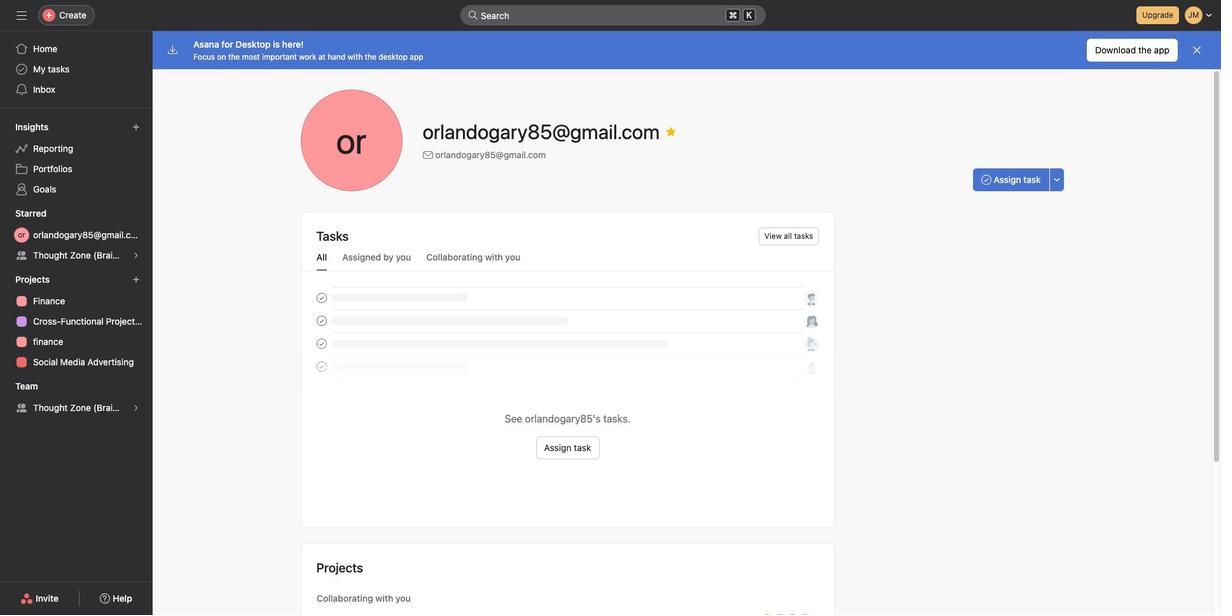 Task type: vqa. For each thing, say whether or not it's contained in the screenshot.
"new project or portfolio" Icon
yes



Task type: locate. For each thing, give the bounding box(es) containing it.
dismiss image
[[1192, 45, 1202, 55]]

insights element
[[0, 116, 153, 202]]

prominent image
[[468, 10, 478, 20]]

hide sidebar image
[[17, 10, 27, 20]]

see details, thought zone (brainstorm space) image
[[132, 252, 140, 259]]

starred element
[[0, 202, 153, 268]]

Search tasks, projects, and more text field
[[460, 5, 766, 25]]

global element
[[0, 31, 153, 107]]

None field
[[460, 5, 766, 25]]

tasks tabs tab list
[[301, 251, 834, 272]]



Task type: describe. For each thing, give the bounding box(es) containing it.
teams element
[[0, 375, 153, 421]]

new insights image
[[132, 123, 140, 131]]

remove from starred image
[[666, 127, 676, 137]]

see details, thought zone (brainstorm space) image
[[132, 404, 140, 412]]

new project or portfolio image
[[132, 276, 140, 284]]

projects element
[[0, 268, 153, 375]]



